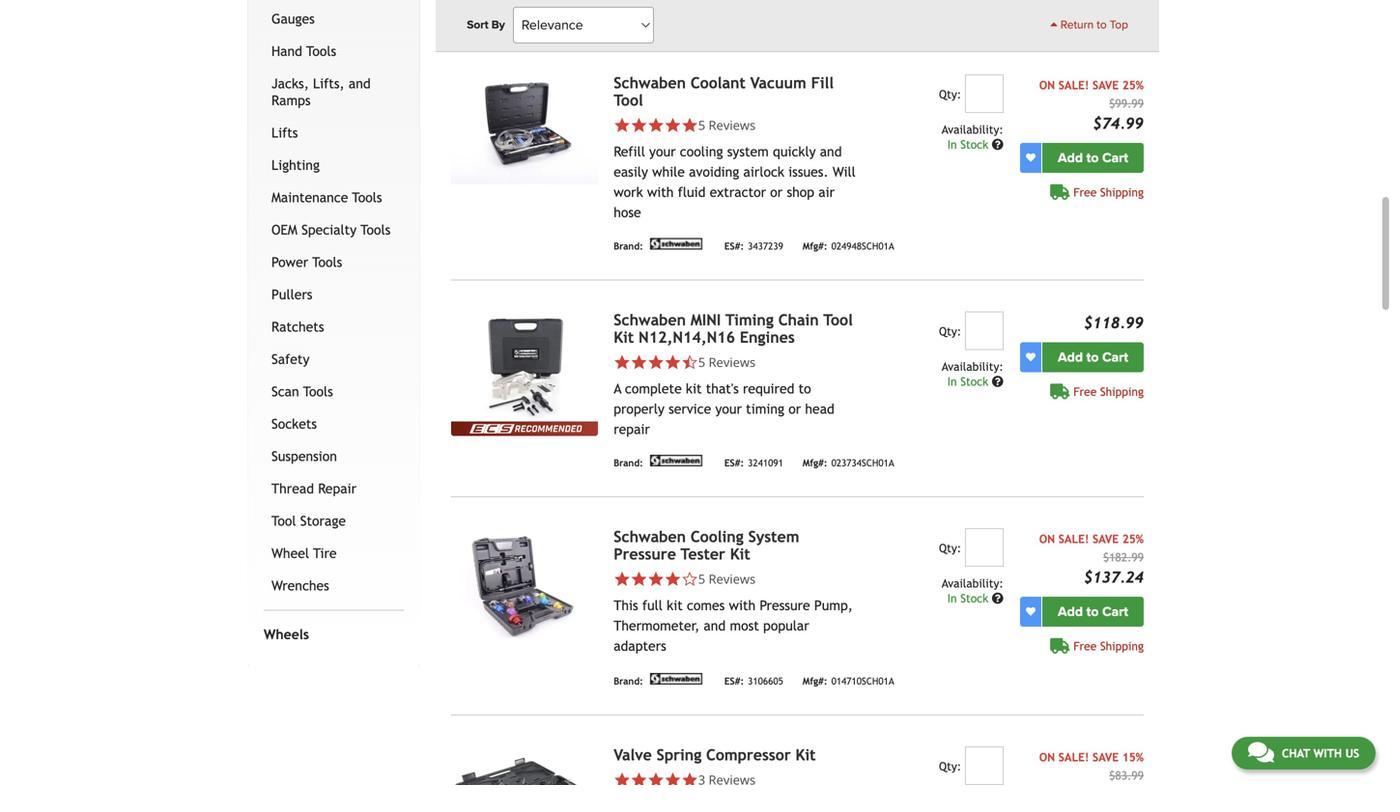 Task type: locate. For each thing, give the bounding box(es) containing it.
es#: 3437239
[[725, 241, 784, 252]]

add to wish list image
[[1027, 353, 1036, 362], [1027, 607, 1036, 617]]

0 vertical spatial availability:
[[942, 123, 1004, 136]]

sockets
[[272, 416, 317, 432]]

25% up $99.99
[[1123, 78, 1144, 92]]

cart
[[1103, 150, 1129, 166], [1103, 349, 1129, 366], [1103, 604, 1129, 620]]

0 vertical spatial cart
[[1103, 150, 1129, 166]]

add to cart button down $74.99
[[1043, 143, 1144, 173]]

2 vertical spatial free shipping
[[1074, 640, 1144, 653]]

sale! inside on sale!                         save 15% $83.99
[[1059, 751, 1090, 764]]

schwaben for schwaben mini timing chain tool kit n12,n14,n16 engines
[[614, 311, 686, 329]]

2 vertical spatial in
[[948, 592, 958, 605]]

1 vertical spatial es#:
[[725, 458, 744, 469]]

5 reviews down schwaben coolant vacuum fill tool
[[699, 116, 756, 134]]

es#: left the 3437239
[[725, 241, 744, 252]]

2 es#: from the top
[[725, 458, 744, 469]]

on inside on sale!                         save 15% $83.99
[[1040, 751, 1056, 764]]

2 vertical spatial shipping
[[1101, 640, 1144, 653]]

1 vertical spatial save
[[1093, 532, 1119, 546]]

1 vertical spatial your
[[716, 401, 742, 417]]

es#: left 3241091
[[725, 458, 744, 469]]

0 vertical spatial free shipping
[[1074, 185, 1144, 199]]

2 vertical spatial add
[[1058, 604, 1084, 620]]

pressure
[[614, 545, 677, 563], [760, 598, 811, 614]]

2 vertical spatial in stock
[[948, 592, 993, 605]]

0 vertical spatial shipping
[[1101, 185, 1144, 199]]

comments image
[[1249, 741, 1275, 765]]

mfg#: left the '014710sch01a'
[[803, 676, 828, 687]]

vacuum
[[751, 74, 807, 92]]

1 es#: from the top
[[725, 241, 744, 252]]

or down airlock
[[771, 184, 783, 200]]

2 mfg#: from the top
[[803, 458, 828, 469]]

1 vertical spatial schwaben
[[614, 311, 686, 329]]

tools for hand tools
[[306, 43, 337, 59]]

1 vertical spatial shipping
[[1101, 385, 1144, 399]]

sale! for $74.99
[[1059, 78, 1090, 92]]

2 add from the top
[[1058, 349, 1084, 366]]

on inside on sale!                         save 25% $99.99 $74.99
[[1040, 78, 1056, 92]]

power tools
[[272, 255, 343, 270]]

ramps
[[272, 93, 311, 108]]

kit up the a
[[614, 328, 634, 346]]

1 on from the top
[[1040, 78, 1056, 92]]

kit inside the schwaben mini timing chain tool kit n12,n14,n16 engines
[[614, 328, 634, 346]]

2 25% from the top
[[1123, 532, 1144, 546]]

with down while
[[647, 184, 674, 200]]

star image
[[614, 117, 631, 134], [665, 117, 682, 134], [614, 354, 631, 371], [665, 354, 682, 371], [614, 772, 631, 786], [631, 772, 648, 786]]

2 5 from the top
[[699, 354, 706, 371]]

2 schwaben - corporate logo image from the top
[[647, 238, 705, 250]]

or left head
[[789, 401, 802, 417]]

2 5 reviews from the top
[[699, 354, 756, 371]]

schwaben mini timing chain tool kit n12,n14,n16 engines link
[[614, 311, 853, 346]]

us
[[1346, 747, 1360, 761]]

most
[[730, 618, 760, 634]]

1 add from the top
[[1058, 150, 1084, 166]]

and right the lifts, on the left of page
[[349, 76, 371, 91]]

2 in stock from the top
[[948, 375, 993, 388]]

safety
[[272, 352, 310, 367]]

1 vertical spatial 25%
[[1123, 532, 1144, 546]]

1 vertical spatial pressure
[[760, 598, 811, 614]]

pressure inside the this full kit comes with pressure pump, thermometer, and most popular adapters
[[760, 598, 811, 614]]

add to cart button
[[1043, 143, 1144, 173], [1043, 342, 1144, 372], [1043, 597, 1144, 627]]

0 vertical spatial or
[[771, 184, 783, 200]]

will
[[833, 164, 856, 180]]

0 vertical spatial schwaben
[[614, 74, 686, 92]]

2 reviews from the top
[[709, 354, 756, 371]]

in stock for $74.99
[[948, 138, 993, 151]]

stock for $137.24
[[961, 592, 989, 605]]

0 vertical spatial free
[[1074, 185, 1097, 199]]

2 vertical spatial add to cart
[[1058, 604, 1129, 620]]

5 for cooling
[[699, 571, 706, 588]]

3 stock from the top
[[961, 592, 989, 605]]

schwaben - corporate logo image down service
[[647, 455, 705, 467]]

repair
[[318, 481, 357, 497]]

hand tools
[[272, 43, 337, 59]]

tools
[[306, 43, 337, 59], [352, 190, 382, 205], [361, 222, 391, 238], [312, 255, 343, 270], [303, 384, 333, 400]]

3 in from the top
[[948, 592, 958, 605]]

0 vertical spatial 5 reviews
[[699, 116, 756, 134]]

in stock
[[948, 138, 993, 151], [948, 375, 993, 388], [948, 592, 993, 605]]

1 horizontal spatial pressure
[[760, 598, 811, 614]]

0 vertical spatial 5
[[699, 116, 706, 134]]

1 question circle image from the top
[[993, 376, 1004, 387]]

3 add from the top
[[1058, 604, 1084, 620]]

on inside on sale!                         save 25% $182.99 $137.24
[[1040, 532, 1056, 546]]

sale! down return
[[1059, 78, 1090, 92]]

schwaben - corporate logo image for coolant
[[647, 238, 705, 250]]

2 in from the top
[[948, 375, 958, 388]]

1 vertical spatial free
[[1074, 385, 1097, 399]]

kit right full
[[667, 598, 683, 614]]

by
[[492, 18, 505, 32]]

0 vertical spatial mfg#:
[[803, 241, 828, 252]]

2 vertical spatial 5 reviews
[[699, 571, 756, 588]]

free shipping down $74.99
[[1074, 185, 1144, 199]]

3 schwaben - corporate logo image from the top
[[647, 455, 705, 467]]

0 vertical spatial on
[[1040, 78, 1056, 92]]

schwaben inside schwaben coolant vacuum fill tool
[[614, 74, 686, 92]]

save inside on sale!                         save 15% $83.99
[[1093, 751, 1119, 764]]

sale! inside on sale!                         save 25% $182.99 $137.24
[[1059, 532, 1090, 546]]

system
[[728, 144, 769, 159]]

tools inside "scan tools" link
[[303, 384, 333, 400]]

free down $137.24
[[1074, 640, 1097, 653]]

2 brand: from the top
[[614, 241, 644, 252]]

3 5 reviews from the top
[[699, 571, 756, 588]]

mfg#: for schwaben cooling system pressure tester kit
[[803, 676, 828, 687]]

kit right tester
[[730, 545, 751, 563]]

issues.
[[789, 164, 829, 180]]

shipping for $137.24
[[1101, 640, 1144, 653]]

shipping
[[1101, 185, 1144, 199], [1101, 385, 1144, 399], [1101, 640, 1144, 653]]

schwaben - corporate logo image
[[647, 1, 705, 12], [647, 238, 705, 250], [647, 455, 705, 467], [647, 674, 705, 685]]

tool inside tool storage link
[[272, 514, 296, 529]]

1 vertical spatial 5
[[699, 354, 706, 371]]

ecs tuning recommends this product. image
[[452, 422, 599, 436]]

1 free from the top
[[1074, 185, 1097, 199]]

gauges
[[272, 11, 315, 26]]

3 in stock from the top
[[948, 592, 993, 605]]

return to top
[[1058, 18, 1129, 32]]

0 vertical spatial kit
[[614, 328, 634, 346]]

mfg#: for schwaben coolant vacuum fill tool
[[803, 241, 828, 252]]

25% inside on sale!                         save 25% $182.99 $137.24
[[1123, 532, 1144, 546]]

on
[[1040, 78, 1056, 92], [1040, 532, 1056, 546], [1040, 751, 1056, 764]]

3 on from the top
[[1040, 751, 1056, 764]]

tool
[[614, 91, 644, 109], [824, 311, 853, 329], [272, 514, 296, 529]]

$182.99
[[1104, 551, 1144, 564]]

es#:
[[725, 241, 744, 252], [725, 458, 744, 469], [725, 676, 744, 687]]

and down comes
[[704, 618, 726, 634]]

add to cart for $74.99
[[1058, 150, 1129, 166]]

schwaben - corporate logo image for mini
[[647, 455, 705, 467]]

add to cart down $137.24
[[1058, 604, 1129, 620]]

add to cart button down $137.24
[[1043, 597, 1144, 627]]

cart down $137.24
[[1103, 604, 1129, 620]]

1 cart from the top
[[1103, 150, 1129, 166]]

0 vertical spatial add to cart
[[1058, 150, 1129, 166]]

5 up cooling
[[699, 116, 706, 134]]

shipping down $74.99
[[1101, 185, 1144, 199]]

reviews for coolant
[[709, 116, 756, 134]]

sale! inside on sale!                         save 25% $99.99 $74.99
[[1059, 78, 1090, 92]]

shipping down $137.24
[[1101, 640, 1144, 653]]

in for schwaben coolant vacuum fill tool
[[948, 138, 958, 151]]

1 shipping from the top
[[1101, 185, 1144, 199]]

oem specialty tools
[[272, 222, 391, 238]]

1 add to wish list image from the top
[[1027, 353, 1036, 362]]

2 on from the top
[[1040, 532, 1056, 546]]

pressure up popular
[[760, 598, 811, 614]]

3 add to cart button from the top
[[1043, 597, 1144, 627]]

1 vertical spatial free shipping
[[1074, 385, 1144, 399]]

jacks, lifts, and ramps
[[272, 76, 371, 108]]

schwaben
[[614, 74, 686, 92], [614, 311, 686, 329], [614, 528, 686, 546]]

wheels link
[[260, 619, 400, 651]]

5 for coolant
[[699, 116, 706, 134]]

avoiding
[[689, 164, 740, 180]]

2 horizontal spatial tool
[[824, 311, 853, 329]]

3 schwaben from the top
[[614, 528, 686, 546]]

0 vertical spatial save
[[1093, 78, 1119, 92]]

5 reviews for mini
[[699, 354, 756, 371]]

0 vertical spatial in
[[948, 138, 958, 151]]

1 vertical spatial in
[[948, 375, 958, 388]]

mfg#: left 023734sch01a
[[803, 458, 828, 469]]

tools inside hand tools 'link'
[[306, 43, 337, 59]]

save
[[1093, 78, 1119, 92], [1093, 532, 1119, 546], [1093, 751, 1119, 764]]

question circle image for $118.99
[[993, 376, 1004, 387]]

brand: for schwaben coolant vacuum fill tool
[[614, 241, 644, 252]]

1 vertical spatial kit
[[730, 545, 751, 563]]

1 5 from the top
[[699, 116, 706, 134]]

qty: for schwaben mini timing chain tool kit n12,n14,n16 engines
[[940, 325, 962, 338]]

3 sale! from the top
[[1059, 751, 1090, 764]]

0 horizontal spatial or
[[771, 184, 783, 200]]

0 vertical spatial and
[[349, 76, 371, 91]]

1 schwaben from the top
[[614, 74, 686, 92]]

2 horizontal spatial and
[[820, 144, 842, 159]]

availability: for schwaben cooling system pressure tester kit
[[942, 577, 1004, 590]]

service
[[669, 401, 712, 417]]

0 vertical spatial pressure
[[614, 545, 677, 563]]

a complete kit that's required to properly service your timing or head repair
[[614, 381, 835, 437]]

reviews
[[709, 116, 756, 134], [709, 354, 756, 371], [709, 571, 756, 588]]

tools right scan
[[303, 384, 333, 400]]

5 reviews up that's
[[699, 354, 756, 371]]

2 qty: from the top
[[940, 325, 962, 338]]

save inside on sale!                         save 25% $182.99 $137.24
[[1093, 532, 1119, 546]]

3 es#: from the top
[[725, 676, 744, 687]]

to left top
[[1097, 18, 1107, 32]]

sale! up $137.24
[[1059, 532, 1090, 546]]

2 vertical spatial es#:
[[725, 676, 744, 687]]

schwaben - corporate logo image up "coolant"
[[647, 1, 705, 12]]

chat with us link
[[1232, 738, 1376, 770]]

1 in stock from the top
[[948, 138, 993, 151]]

023734sch01a
[[832, 458, 895, 469]]

1 vertical spatial add to cart button
[[1043, 342, 1144, 372]]

your inside refill your cooling system quickly and easily while avoiding airlock issues. will work with fluid extractor or shop air hose
[[650, 144, 676, 159]]

2 sale! from the top
[[1059, 532, 1090, 546]]

question circle image
[[993, 376, 1004, 387], [993, 593, 1004, 604]]

or inside refill your cooling system quickly and easily while avoiding airlock issues. will work with fluid extractor or shop air hose
[[771, 184, 783, 200]]

3 save from the top
[[1093, 751, 1119, 764]]

kit for cooling
[[667, 598, 683, 614]]

2 add to cart from the top
[[1058, 349, 1129, 366]]

cart down $74.99
[[1103, 150, 1129, 166]]

in stock for $137.24
[[948, 592, 993, 605]]

1 vertical spatial and
[[820, 144, 842, 159]]

1 vertical spatial availability:
[[942, 360, 1004, 373]]

reviews up system
[[709, 116, 756, 134]]

tool up refill
[[614, 91, 644, 109]]

mfg#: left 024948sch01a
[[803, 241, 828, 252]]

0 vertical spatial es#:
[[725, 241, 744, 252]]

tools inside the oem specialty tools link
[[361, 222, 391, 238]]

0 vertical spatial reviews
[[709, 116, 756, 134]]

cart for $137.24
[[1103, 604, 1129, 620]]

es#3241091 - 023734sch01a - schwaben mini timing chain tool kit n12,n14,n16 engines - a complete kit that's required to properly service your timing or head repair - schwaben - mini image
[[452, 312, 599, 422]]

your inside a complete kit that's required to properly service your timing or head repair
[[716, 401, 742, 417]]

reviews up comes
[[709, 571, 756, 588]]

2 vertical spatial schwaben
[[614, 528, 686, 546]]

1 vertical spatial add to wish list image
[[1027, 607, 1036, 617]]

es#: for coolant
[[725, 241, 744, 252]]

shipping down "$118.99"
[[1101, 385, 1144, 399]]

1 free shipping from the top
[[1074, 185, 1144, 199]]

1 vertical spatial sale!
[[1059, 532, 1090, 546]]

star image
[[631, 117, 648, 134], [648, 117, 665, 134], [682, 117, 699, 134], [631, 354, 648, 371], [648, 354, 665, 371], [614, 571, 631, 588], [631, 571, 648, 588], [648, 571, 665, 588], [665, 571, 682, 588], [648, 772, 665, 786], [665, 772, 682, 786], [682, 772, 699, 786]]

1 vertical spatial reviews
[[709, 354, 756, 371]]

0 horizontal spatial with
[[647, 184, 674, 200]]

kit right compressor in the bottom of the page
[[796, 746, 816, 764]]

schwaben inside the schwaben mini timing chain tool kit n12,n14,n16 engines
[[614, 311, 686, 329]]

2 vertical spatial stock
[[961, 592, 989, 605]]

schwaben coolant vacuum fill tool link
[[614, 74, 834, 109]]

to down $74.99
[[1087, 150, 1099, 166]]

1 horizontal spatial or
[[789, 401, 802, 417]]

schwaben left "coolant"
[[614, 74, 686, 92]]

add to wish list image
[[1027, 153, 1036, 163]]

2 vertical spatial on
[[1040, 751, 1056, 764]]

schwaben for schwaben coolant vacuum fill tool
[[614, 74, 686, 92]]

valve
[[614, 746, 652, 764]]

2 vertical spatial add to cart button
[[1043, 597, 1144, 627]]

to for $74.99's add to cart button
[[1087, 150, 1099, 166]]

None number field
[[965, 74, 1004, 113], [965, 312, 1004, 350], [965, 529, 1004, 567], [965, 747, 1004, 786], [965, 74, 1004, 113], [965, 312, 1004, 350], [965, 529, 1004, 567], [965, 747, 1004, 786]]

2 vertical spatial save
[[1093, 751, 1119, 764]]

schwaben - corporate logo image down adapters
[[647, 674, 705, 685]]

your up while
[[650, 144, 676, 159]]

2 availability: from the top
[[942, 360, 1004, 373]]

3 cart from the top
[[1103, 604, 1129, 620]]

1 vertical spatial question circle image
[[993, 593, 1004, 604]]

complete
[[625, 381, 682, 397]]

engines
[[740, 328, 795, 346]]

1 horizontal spatial and
[[704, 618, 726, 634]]

sale! for $137.24
[[1059, 532, 1090, 546]]

2 schwaben from the top
[[614, 311, 686, 329]]

2 vertical spatial availability:
[[942, 577, 1004, 590]]

qty:
[[940, 87, 962, 101], [940, 325, 962, 338], [940, 542, 962, 555], [940, 760, 962, 774]]

free
[[1074, 185, 1097, 199], [1074, 385, 1097, 399], [1074, 640, 1097, 653]]

kit up service
[[686, 381, 702, 397]]

sale! left 15%
[[1059, 751, 1090, 764]]

5 for mini
[[699, 354, 706, 371]]

1 vertical spatial add to cart
[[1058, 349, 1129, 366]]

free down $74.99
[[1074, 185, 1097, 199]]

add to cart for $137.24
[[1058, 604, 1129, 620]]

0 horizontal spatial your
[[650, 144, 676, 159]]

sale!
[[1059, 78, 1090, 92], [1059, 532, 1090, 546], [1059, 751, 1090, 764]]

2 vertical spatial tool
[[272, 514, 296, 529]]

cooling
[[691, 528, 744, 546]]

reviews for mini
[[709, 354, 756, 371]]

lighting link
[[268, 149, 400, 182]]

2 vertical spatial free
[[1074, 640, 1097, 653]]

1 vertical spatial on
[[1040, 532, 1056, 546]]

thread
[[272, 481, 314, 497]]

3 5 from the top
[[699, 571, 706, 588]]

2 add to cart button from the top
[[1043, 342, 1144, 372]]

with left the us
[[1314, 747, 1343, 761]]

0 vertical spatial kit
[[686, 381, 702, 397]]

1 availability: from the top
[[942, 123, 1004, 136]]

1 sale! from the top
[[1059, 78, 1090, 92]]

add for $137.24
[[1058, 604, 1084, 620]]

25% inside on sale!                         save 25% $99.99 $74.99
[[1123, 78, 1144, 92]]

2 horizontal spatial kit
[[796, 746, 816, 764]]

shipping for $74.99
[[1101, 185, 1144, 199]]

1 mfg#: from the top
[[803, 241, 828, 252]]

free shipping down "$118.99"
[[1074, 385, 1144, 399]]

2 vertical spatial kit
[[796, 746, 816, 764]]

0 horizontal spatial kit
[[614, 328, 634, 346]]

2 horizontal spatial with
[[1314, 747, 1343, 761]]

1 vertical spatial 5 reviews
[[699, 354, 756, 371]]

5 reviews up comes
[[699, 571, 756, 588]]

1 vertical spatial cart
[[1103, 349, 1129, 366]]

cart down "$118.99"
[[1103, 349, 1129, 366]]

1 horizontal spatial kit
[[686, 381, 702, 397]]

free down "$118.99"
[[1074, 385, 1097, 399]]

2 vertical spatial reviews
[[709, 571, 756, 588]]

$118.99
[[1084, 314, 1144, 332]]

kit inside schwaben cooling system pressure tester kit
[[730, 545, 751, 563]]

tool inside schwaben coolant vacuum fill tool
[[614, 91, 644, 109]]

tools right specialty
[[361, 222, 391, 238]]

3 free from the top
[[1074, 640, 1097, 653]]

free shipping for $74.99
[[1074, 185, 1144, 199]]

1 vertical spatial with
[[729, 598, 756, 614]]

add to cart down $74.99
[[1058, 150, 1129, 166]]

1 horizontal spatial with
[[729, 598, 756, 614]]

wheels
[[264, 627, 309, 643]]

1 stock from the top
[[961, 138, 989, 151]]

0 vertical spatial question circle image
[[993, 376, 1004, 387]]

to down $137.24
[[1087, 604, 1099, 620]]

3 availability: from the top
[[942, 577, 1004, 590]]

2 add to wish list image from the top
[[1027, 607, 1036, 617]]

1 horizontal spatial tool
[[614, 91, 644, 109]]

2 save from the top
[[1093, 532, 1119, 546]]

1 vertical spatial mfg#:
[[803, 458, 828, 469]]

save left 15%
[[1093, 751, 1119, 764]]

add to cart button down "$118.99"
[[1043, 342, 1144, 372]]

3 qty: from the top
[[940, 542, 962, 555]]

5 down n12,n14,n16
[[699, 354, 706, 371]]

0 vertical spatial add to cart button
[[1043, 143, 1144, 173]]

tools down lighting link
[[352, 190, 382, 205]]

0 vertical spatial 25%
[[1123, 78, 1144, 92]]

add to cart down "$118.99"
[[1058, 349, 1129, 366]]

specialty
[[302, 222, 357, 238]]

to up head
[[799, 381, 812, 397]]

tools up the lifts, on the left of page
[[306, 43, 337, 59]]

or
[[771, 184, 783, 200], [789, 401, 802, 417]]

pressure inside schwaben cooling system pressure tester kit
[[614, 545, 677, 563]]

tool up wheel
[[272, 514, 296, 529]]

with up most at the right of page
[[729, 598, 756, 614]]

0 horizontal spatial kit
[[667, 598, 683, 614]]

0 vertical spatial with
[[647, 184, 674, 200]]

014710sch01a
[[832, 676, 895, 687]]

kit
[[686, 381, 702, 397], [667, 598, 683, 614]]

tools for power tools
[[312, 255, 343, 270]]

schwaben - corporate logo image for cooling
[[647, 674, 705, 685]]

3 add to cart from the top
[[1058, 604, 1129, 620]]

save for $74.99
[[1093, 78, 1119, 92]]

your
[[650, 144, 676, 159], [716, 401, 742, 417]]

brand:
[[614, 3, 644, 15], [614, 241, 644, 252], [614, 458, 644, 469], [614, 676, 644, 687]]

es#: left '3106605'
[[725, 676, 744, 687]]

free for $137.24
[[1074, 640, 1097, 653]]

availability: for schwaben coolant vacuum fill tool
[[942, 123, 1004, 136]]

add to wish list image for second add to cart button from the bottom of the page
[[1027, 353, 1036, 362]]

save up $99.99
[[1093, 78, 1119, 92]]

1 vertical spatial or
[[789, 401, 802, 417]]

with inside refill your cooling system quickly and easily while avoiding airlock issues. will work with fluid extractor or shop air hose
[[647, 184, 674, 200]]

1 vertical spatial tool
[[824, 311, 853, 329]]

3 reviews from the top
[[709, 571, 756, 588]]

1 5 reviews from the top
[[699, 116, 756, 134]]

thread repair link
[[268, 473, 400, 505]]

schwaben - corporate logo image down fluid
[[647, 238, 705, 250]]

1 add to cart from the top
[[1058, 150, 1129, 166]]

1 brand: from the top
[[614, 3, 644, 15]]

1 vertical spatial in stock
[[948, 375, 993, 388]]

kit inside a complete kit that's required to properly service your timing or head repair
[[686, 381, 702, 397]]

1 add to cart button from the top
[[1043, 143, 1144, 173]]

save inside on sale!                         save 25% $99.99 $74.99
[[1093, 78, 1119, 92]]

1 horizontal spatial kit
[[730, 545, 751, 563]]

3 brand: from the top
[[614, 458, 644, 469]]

tools inside maintenance tools link
[[352, 190, 382, 205]]

2 vertical spatial mfg#:
[[803, 676, 828, 687]]

to
[[1097, 18, 1107, 32], [1087, 150, 1099, 166], [1087, 349, 1099, 366], [799, 381, 812, 397], [1087, 604, 1099, 620]]

kit inside the this full kit comes with pressure pump, thermometer, and most popular adapters
[[667, 598, 683, 614]]

es#: for cooling
[[725, 676, 744, 687]]

3 free shipping from the top
[[1074, 640, 1144, 653]]

25% up $182.99 at the right bottom of the page
[[1123, 532, 1144, 546]]

your down that's
[[716, 401, 742, 417]]

1 in from the top
[[948, 138, 958, 151]]

schwaben cooling system pressure tester kit link
[[614, 528, 800, 563]]

and up "will"
[[820, 144, 842, 159]]

tools for scan tools
[[303, 384, 333, 400]]

3 shipping from the top
[[1101, 640, 1144, 653]]

1 save from the top
[[1093, 78, 1119, 92]]

0 horizontal spatial tool
[[272, 514, 296, 529]]

schwaben inside schwaben cooling system pressure tester kit
[[614, 528, 686, 546]]

tool inside the schwaben mini timing chain tool kit n12,n14,n16 engines
[[824, 311, 853, 329]]

1 schwaben - corporate logo image from the top
[[647, 1, 705, 12]]

0 horizontal spatial pressure
[[614, 545, 677, 563]]

3 mfg#: from the top
[[803, 676, 828, 687]]

safety link
[[268, 343, 400, 376]]

reviews up that's
[[709, 354, 756, 371]]

stock for $74.99
[[961, 138, 989, 151]]

tool right chain on the top of the page
[[824, 311, 853, 329]]

1 qty: from the top
[[940, 87, 962, 101]]

0 vertical spatial in stock
[[948, 138, 993, 151]]

2 stock from the top
[[961, 375, 989, 388]]

2 vertical spatial with
[[1314, 747, 1343, 761]]

suspension link
[[268, 441, 400, 473]]

2 vertical spatial and
[[704, 618, 726, 634]]

in for schwaben mini timing chain tool kit n12,n14,n16 engines
[[948, 375, 958, 388]]

5 down tester
[[699, 571, 706, 588]]

4 brand: from the top
[[614, 676, 644, 687]]

to down "$118.99"
[[1087, 349, 1099, 366]]

save up $182.99 at the right bottom of the page
[[1093, 532, 1119, 546]]

tools down specialty
[[312, 255, 343, 270]]

2 question circle image from the top
[[993, 593, 1004, 604]]

1 vertical spatial kit
[[667, 598, 683, 614]]

schwaben left mini
[[614, 311, 686, 329]]

on sale!                         save 15% $83.99
[[1040, 751, 1144, 783]]

1 25% from the top
[[1123, 78, 1144, 92]]

4 schwaben - corporate logo image from the top
[[647, 674, 705, 685]]

es#3437239 - 024948sch01a - schwaben coolant vacuum fill tool - refill your cooling system quickly and easily while avoiding airlock issues. will work with fluid extractor or shop air hose - schwaben - audi bmw volkswagen mercedes benz mini porsche image
[[452, 74, 599, 184]]

pressure up full
[[614, 545, 677, 563]]

0 vertical spatial stock
[[961, 138, 989, 151]]

schwaben up 'empty star' image
[[614, 528, 686, 546]]

1 horizontal spatial your
[[716, 401, 742, 417]]

2 vertical spatial cart
[[1103, 604, 1129, 620]]

0 vertical spatial sale!
[[1059, 78, 1090, 92]]

0 vertical spatial your
[[650, 144, 676, 159]]

empty star image
[[682, 571, 699, 588]]

tools inside the power tools link
[[312, 255, 343, 270]]

0 vertical spatial add to wish list image
[[1027, 353, 1036, 362]]

properly
[[614, 401, 665, 417]]

1 reviews from the top
[[709, 116, 756, 134]]

2 vertical spatial 5
[[699, 571, 706, 588]]

free shipping down $137.24
[[1074, 640, 1144, 653]]



Task type: vqa. For each thing, say whether or not it's contained in the screenshot.
the middle other
no



Task type: describe. For each thing, give the bounding box(es) containing it.
on sale!                         save 25% $182.99 $137.24
[[1040, 532, 1144, 587]]

tools for maintenance tools
[[352, 190, 382, 205]]

maintenance
[[272, 190, 348, 205]]

ratchets link
[[268, 311, 400, 343]]

save for $137.24
[[1093, 532, 1119, 546]]

hand
[[272, 43, 303, 59]]

2 free shipping from the top
[[1074, 385, 1144, 399]]

kit for schwaben mini timing chain tool kit n12,n14,n16 engines
[[614, 328, 634, 346]]

scan tools link
[[268, 376, 400, 408]]

es#: for mini
[[725, 458, 744, 469]]

cart for $74.99
[[1103, 150, 1129, 166]]

fluid
[[678, 184, 706, 200]]

to for second add to cart button from the bottom of the page
[[1087, 349, 1099, 366]]

adapters
[[614, 639, 667, 654]]

sockets link
[[268, 408, 400, 441]]

full
[[643, 598, 663, 614]]

half star image
[[682, 354, 699, 371]]

2 cart from the top
[[1103, 349, 1129, 366]]

on for $137.24
[[1040, 532, 1056, 546]]

wheel tire link
[[268, 538, 400, 570]]

25% for $137.24
[[1123, 532, 1144, 546]]

easily
[[614, 164, 648, 180]]

fill
[[812, 74, 834, 92]]

shop
[[787, 184, 815, 200]]

repair
[[614, 422, 650, 437]]

valve spring compressor kit
[[614, 746, 816, 764]]

lighting
[[272, 157, 320, 173]]

lifts link
[[268, 117, 400, 149]]

schwaben coolant vacuum fill tool
[[614, 74, 834, 109]]

jacks,
[[272, 76, 309, 91]]

with inside 'link'
[[1314, 747, 1343, 761]]

$74.99
[[1093, 114, 1144, 132]]

power
[[272, 255, 309, 270]]

qty: for schwaben cooling system pressure tester kit
[[940, 542, 962, 555]]

airlock
[[744, 164, 785, 180]]

tire
[[313, 546, 337, 561]]

oem specialty tools link
[[268, 214, 400, 246]]

hose
[[614, 205, 642, 220]]

availability: for schwaben mini timing chain tool kit n12,n14,n16 engines
[[942, 360, 1004, 373]]

schwaben for schwaben cooling system pressure tester kit
[[614, 528, 686, 546]]

spring
[[657, 746, 702, 764]]

return
[[1061, 18, 1094, 32]]

n12,n14,n16
[[639, 328, 736, 346]]

add to cart button for $137.24
[[1043, 597, 1144, 627]]

lifts
[[272, 125, 298, 140]]

air
[[819, 184, 835, 200]]

timing
[[746, 401, 785, 417]]

question circle image for on sale!                         save 25%
[[993, 593, 1004, 604]]

reviews for cooling
[[709, 571, 756, 588]]

scan tools
[[272, 384, 333, 400]]

on for $74.99
[[1040, 78, 1056, 92]]

kit for schwaben cooling system pressure tester kit
[[730, 545, 751, 563]]

wheel tire
[[272, 546, 337, 561]]

and inside the this full kit comes with pressure pump, thermometer, and most popular adapters
[[704, 618, 726, 634]]

tester
[[681, 545, 726, 563]]

add to wish list image for add to cart button corresponding to $137.24
[[1027, 607, 1036, 617]]

free shipping for $137.24
[[1074, 640, 1144, 653]]

to for add to cart button corresponding to $137.24
[[1087, 604, 1099, 620]]

2 free from the top
[[1074, 385, 1097, 399]]

es#4039593 - 029610sch01a - valve spring compressor kit - replaces valve springs and valve stem oil seals without the need to remove the cylinder head. universal fitment with common sizes for euro cars. - schwaben - audi bmw volkswagen mini image
[[452, 747, 599, 786]]

while
[[653, 164, 685, 180]]

and inside refill your cooling system quickly and easily while avoiding airlock issues. will work with fluid extractor or shop air hose
[[820, 144, 842, 159]]

qty: for schwaben coolant vacuum fill tool
[[940, 87, 962, 101]]

schwaben cooling system pressure tester kit
[[614, 528, 800, 563]]

chat with us
[[1283, 747, 1360, 761]]

to inside a complete kit that's required to properly service your timing or head repair
[[799, 381, 812, 397]]

a
[[614, 381, 622, 397]]

or inside a complete kit that's required to properly service your timing or head repair
[[789, 401, 802, 417]]

pump,
[[815, 598, 853, 614]]

5 reviews for cooling
[[699, 571, 756, 588]]

hand tools link
[[268, 35, 400, 67]]

tool for schwaben mini timing chain tool kit n12,n14,n16 engines
[[824, 311, 853, 329]]

add for $74.99
[[1058, 150, 1084, 166]]

jacks, lifts, and ramps link
[[268, 67, 400, 117]]

oem
[[272, 222, 298, 238]]

and inside jacks, lifts, and ramps
[[349, 76, 371, 91]]

4 qty: from the top
[[940, 760, 962, 774]]

tool for schwaben coolant vacuum fill tool
[[614, 91, 644, 109]]

sort
[[467, 18, 489, 32]]

mini
[[691, 311, 721, 329]]

in for schwaben cooling system pressure tester kit
[[948, 592, 958, 605]]

$99.99
[[1110, 96, 1144, 110]]

with inside the this full kit comes with pressure pump, thermometer, and most popular adapters
[[729, 598, 756, 614]]

$137.24
[[1084, 569, 1144, 587]]

es#: 3241091
[[725, 458, 784, 469]]

chain
[[779, 311, 819, 329]]

2 shipping from the top
[[1101, 385, 1144, 399]]

return to top link
[[1051, 16, 1129, 34]]

power tools link
[[268, 246, 400, 279]]

compressor
[[707, 746, 791, 764]]

cooling
[[680, 144, 724, 159]]

maintenance tools
[[272, 190, 382, 205]]

5 reviews for coolant
[[699, 116, 756, 134]]

brand: for schwaben mini timing chain tool kit n12,n14,n16 engines
[[614, 458, 644, 469]]

wheel
[[272, 546, 309, 561]]

required
[[743, 381, 795, 397]]

thread repair
[[272, 481, 357, 497]]

sort by
[[467, 18, 505, 32]]

pullers link
[[268, 279, 400, 311]]

thermometer,
[[614, 618, 700, 634]]

add to cart button for $74.99
[[1043, 143, 1144, 173]]

quickly
[[773, 144, 816, 159]]

mfg#: 014710sch01a
[[803, 676, 895, 687]]

valve spring compressor kit link
[[614, 746, 816, 764]]

chat
[[1283, 747, 1311, 761]]

tools subcategories element
[[264, 0, 404, 611]]

timing
[[726, 311, 774, 329]]

25% for $74.99
[[1123, 78, 1144, 92]]

scan
[[272, 384, 299, 400]]

storage
[[300, 514, 346, 529]]

3241091
[[748, 458, 784, 469]]

wrenches link
[[268, 570, 400, 603]]

gauges link
[[268, 3, 400, 35]]

es#3106605 - 014710sch01a - schwaben cooling system pressure tester kit - this full kit comes with pressure pump, thermometer, and most popular adapters - schwaben - audi bmw volkswagen mercedes benz mini porsche image
[[452, 529, 599, 639]]

free for $74.99
[[1074, 185, 1097, 199]]

top
[[1110, 18, 1129, 32]]

mfg#: for schwaben mini timing chain tool kit n12,n14,n16 engines
[[803, 458, 828, 469]]

3106605
[[748, 676, 784, 687]]

$83.99
[[1110, 769, 1144, 783]]

tool storage
[[272, 514, 346, 529]]

refill your cooling system quickly and easily while avoiding airlock issues. will work with fluid extractor or shop air hose
[[614, 144, 856, 220]]

caret up image
[[1051, 18, 1058, 30]]

brand: for schwaben cooling system pressure tester kit
[[614, 676, 644, 687]]

question circle image
[[993, 139, 1004, 150]]

3437239
[[748, 241, 784, 252]]

kit for mini
[[686, 381, 702, 397]]

wrenches
[[272, 578, 329, 594]]



